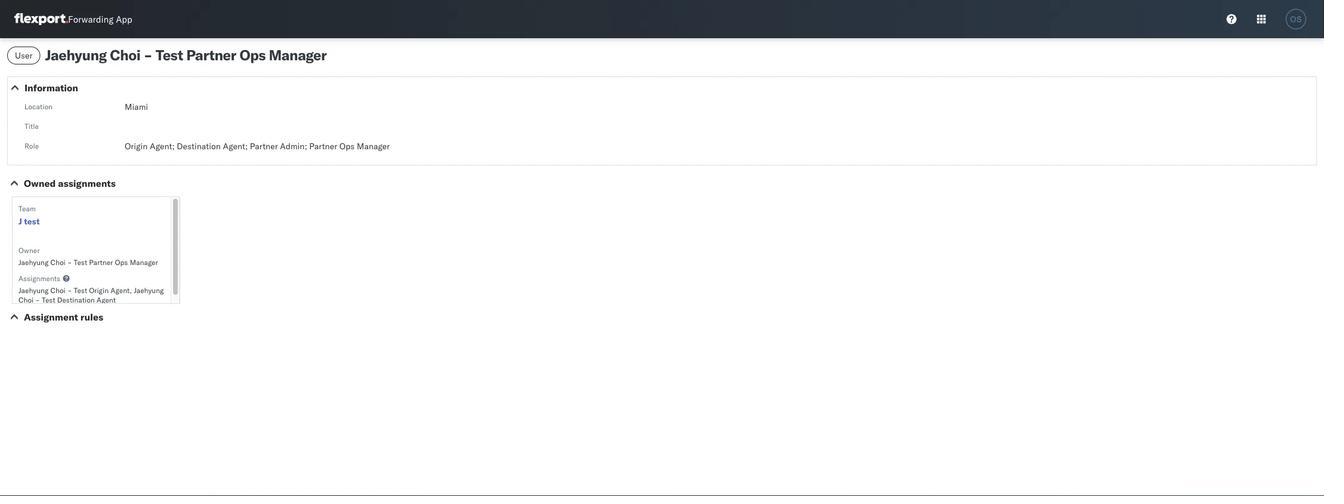 Task type: vqa. For each thing, say whether or not it's contained in the screenshot.
Team
yes



Task type: locate. For each thing, give the bounding box(es) containing it.
2 vertical spatial manager
[[130, 258, 158, 267]]

ops
[[240, 46, 266, 64], [340, 141, 355, 151], [115, 258, 128, 267]]

2 horizontal spatial ops
[[340, 141, 355, 151]]

j test link
[[19, 216, 40, 227]]

1 vertical spatial origin
[[89, 286, 109, 295]]

0 horizontal spatial agent;
[[150, 141, 175, 151]]

forwarding app
[[68, 13, 132, 25]]

origin down miami
[[125, 141, 148, 151]]

location
[[24, 102, 53, 111]]

title
[[24, 122, 39, 130]]

origin
[[125, 141, 148, 151], [89, 286, 109, 295]]

1 horizontal spatial ops
[[240, 46, 266, 64]]

1 horizontal spatial origin
[[125, 141, 148, 151]]

owned
[[24, 177, 56, 189]]

agent;
[[150, 141, 175, 151], [223, 141, 248, 151]]

1 vertical spatial destination
[[57, 295, 95, 304]]

jaehyung down forwarding app link
[[45, 46, 107, 64]]

2 horizontal spatial manager
[[357, 141, 390, 151]]

- up jaehyung choi - test origin agent, jaehyung choi - test destination agent
[[67, 258, 72, 267]]

assignments
[[58, 177, 116, 189]]

test
[[156, 46, 183, 64], [74, 258, 87, 267], [74, 286, 87, 295], [42, 295, 55, 304]]

0 horizontal spatial origin
[[89, 286, 109, 295]]

1 horizontal spatial manager
[[269, 46, 327, 64]]

jaehyung down owner in the left of the page
[[19, 258, 49, 267]]

destination
[[177, 141, 221, 151], [57, 295, 95, 304]]

2 agent; from the left
[[223, 141, 248, 151]]

user
[[15, 50, 33, 61]]

agent
[[97, 295, 116, 304]]

0 vertical spatial manager
[[269, 46, 327, 64]]

partner
[[186, 46, 236, 64], [250, 141, 278, 151], [310, 141, 338, 151], [89, 258, 113, 267]]

1 vertical spatial manager
[[357, 141, 390, 151]]

origin up agent
[[89, 286, 109, 295]]

1 horizontal spatial agent;
[[223, 141, 248, 151]]

0 horizontal spatial destination
[[57, 295, 95, 304]]

2 vertical spatial ops
[[115, 258, 128, 267]]

origin inside jaehyung choi - test origin agent, jaehyung choi - test destination agent
[[89, 286, 109, 295]]

jaehyung
[[45, 46, 107, 64], [19, 258, 49, 267], [19, 286, 49, 295], [134, 286, 164, 295]]

choi inside owner jaehyung choi - test partner ops manager
[[50, 258, 66, 267]]

- down assignments
[[35, 295, 40, 304]]

-
[[144, 46, 152, 64], [67, 258, 72, 267], [67, 286, 72, 295], [35, 295, 40, 304]]

jaehyung right agent,
[[134, 286, 164, 295]]

0 horizontal spatial manager
[[130, 258, 158, 267]]

jaehyung down assignments
[[19, 286, 49, 295]]

- inside owner jaehyung choi - test partner ops manager
[[67, 258, 72, 267]]

0 horizontal spatial ops
[[115, 258, 128, 267]]

jaehyung inside owner jaehyung choi - test partner ops manager
[[19, 258, 49, 267]]

manager inside owner jaehyung choi - test partner ops manager
[[130, 258, 158, 267]]

0 vertical spatial destination
[[177, 141, 221, 151]]

- up miami
[[144, 46, 152, 64]]

1 vertical spatial ops
[[340, 141, 355, 151]]

team
[[19, 204, 36, 213]]

choi
[[110, 46, 141, 64], [50, 258, 66, 267], [50, 286, 66, 295], [19, 295, 34, 304]]

app
[[116, 13, 132, 25]]

os button
[[1283, 5, 1311, 33]]

manager
[[269, 46, 327, 64], [357, 141, 390, 151], [130, 258, 158, 267]]

miami
[[125, 102, 148, 112]]

test
[[24, 216, 40, 227]]

- up the "assignment rules"
[[67, 286, 72, 295]]

team j test
[[19, 204, 40, 227]]

os
[[1291, 15, 1303, 24]]



Task type: describe. For each thing, give the bounding box(es) containing it.
1 agent; from the left
[[150, 141, 175, 151]]

test inside owner jaehyung choi - test partner ops manager
[[74, 258, 87, 267]]

owned assignments
[[24, 177, 116, 189]]

owner
[[19, 246, 40, 255]]

role
[[24, 141, 39, 150]]

owner jaehyung choi - test partner ops manager
[[19, 246, 158, 267]]

admin;
[[280, 141, 307, 151]]

agent,
[[111, 286, 132, 295]]

partner inside owner jaehyung choi - test partner ops manager
[[89, 258, 113, 267]]

jaehyung choi - test origin agent, jaehyung choi - test destination agent
[[19, 286, 164, 304]]

assignments
[[19, 274, 60, 283]]

1 horizontal spatial destination
[[177, 141, 221, 151]]

0 vertical spatial ops
[[240, 46, 266, 64]]

origin agent; destination agent; partner admin; partner ops manager
[[125, 141, 390, 151]]

forwarding
[[68, 13, 114, 25]]

rules
[[81, 311, 103, 323]]

j
[[19, 216, 22, 227]]

jaehyung choi - test partner ops manager
[[45, 46, 327, 64]]

information
[[24, 82, 78, 94]]

assignment rules
[[24, 311, 103, 323]]

destination inside jaehyung choi - test origin agent, jaehyung choi - test destination agent
[[57, 295, 95, 304]]

assignment
[[24, 311, 78, 323]]

forwarding app link
[[14, 13, 132, 25]]

flexport. image
[[14, 13, 68, 25]]

ops inside owner jaehyung choi - test partner ops manager
[[115, 258, 128, 267]]

0 vertical spatial origin
[[125, 141, 148, 151]]



